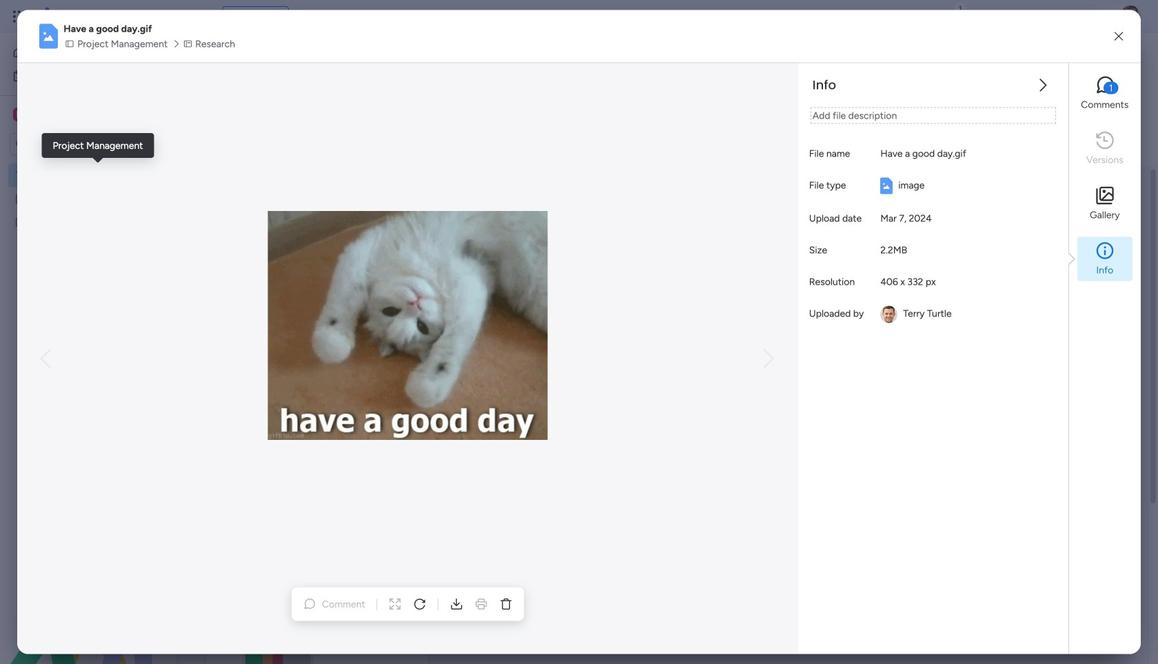 Task type: vqa. For each thing, say whether or not it's contained in the screenshot.
1st Public board icon from the bottom of the page
no



Task type: locate. For each thing, give the bounding box(es) containing it.
1 vertical spatial public board image
[[14, 216, 28, 229]]

None field
[[206, 45, 441, 74], [226, 584, 307, 602], [206, 45, 441, 74], [226, 584, 307, 602]]

1 vertical spatial option
[[0, 163, 176, 166]]

invite members image
[[974, 10, 988, 23]]

None search field
[[225, 229, 350, 252]]

option down the 'search in workspace' field
[[0, 163, 176, 166]]

2 public board image from the top
[[14, 216, 28, 229]]

Search for files search field
[[225, 229, 350, 252]]

public board image
[[14, 192, 28, 205], [14, 216, 28, 229]]

1 public board image from the top
[[14, 192, 28, 205]]

terry turtle image
[[1120, 6, 1142, 28], [881, 306, 898, 323]]

Search in workspace field
[[29, 136, 115, 152]]

search everything image
[[1039, 10, 1052, 23]]

workspace selection element
[[13, 106, 115, 124]]

option up workspace selection element
[[8, 41, 147, 63]]

search image
[[334, 235, 345, 246]]

0 vertical spatial public board image
[[14, 192, 28, 205]]

main content
[[183, 167, 1158, 664]]

0 horizontal spatial terry turtle image
[[881, 306, 898, 323]]

0 vertical spatial terry turtle image
[[1120, 6, 1142, 28]]

lottie animation element
[[0, 525, 176, 664]]

option
[[8, 41, 147, 63], [0, 163, 176, 166]]

help image
[[1069, 10, 1083, 23]]

list box
[[0, 161, 176, 420]]

1 horizontal spatial terry turtle image
[[1120, 6, 1142, 28]]



Task type: describe. For each thing, give the bounding box(es) containing it.
select product image
[[12, 10, 26, 23]]

0 vertical spatial option
[[8, 41, 147, 63]]

workspace image
[[13, 107, 27, 122]]

lottie animation image
[[0, 525, 176, 664]]

collapse board header image
[[1123, 102, 1134, 113]]

remove from favorites image
[[470, 52, 484, 66]]

more dots image
[[403, 588, 412, 598]]

gallery layout group
[[876, 229, 929, 252]]

1 image
[[954, 1, 967, 16]]

1 element
[[1104, 82, 1119, 94]]

notifications image
[[914, 10, 927, 23]]

update feed image
[[944, 10, 958, 23]]

monday marketplace image
[[1005, 10, 1019, 23]]

show board description image
[[447, 52, 463, 66]]

1 vertical spatial terry turtle image
[[881, 306, 898, 323]]

see plans image
[[229, 9, 241, 24]]



